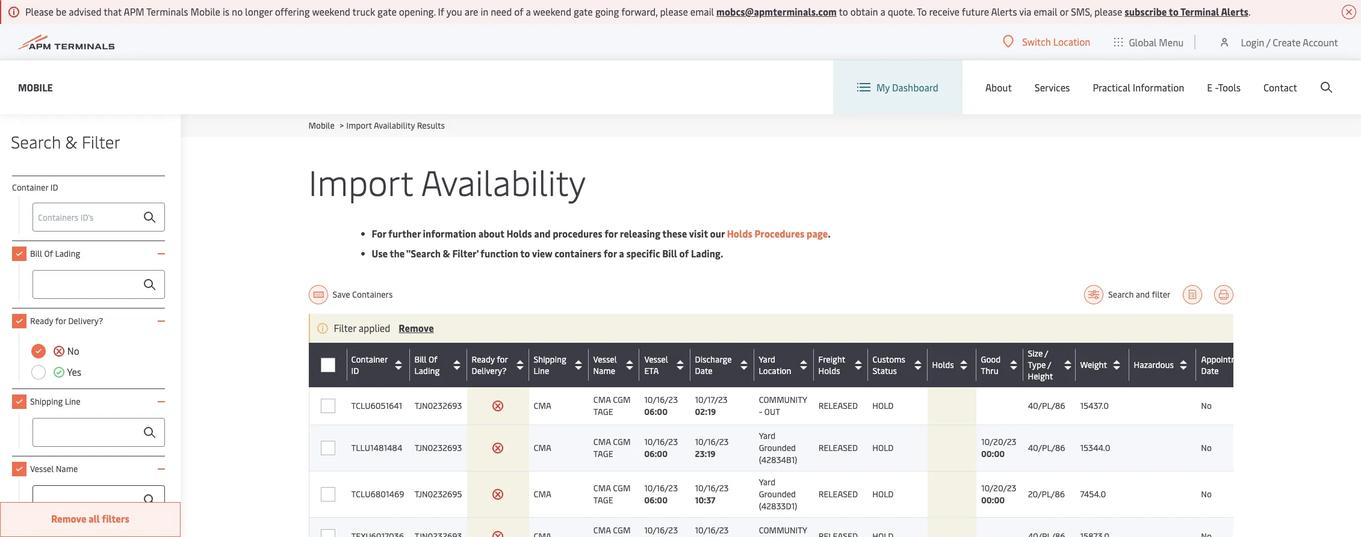 Task type: locate. For each thing, give the bounding box(es) containing it.
1 10/20/23 from the top
[[981, 437, 1017, 448]]

2 10/20/23 from the top
[[981, 483, 1017, 494]]

1 vertical spatial filter
[[334, 322, 356, 335]]

1 vertical spatial 10/20/23 00:00
[[981, 483, 1017, 506]]

date
[[695, 365, 713, 377], [1201, 365, 1219, 377], [695, 365, 713, 377], [1201, 365, 1219, 377]]

cma
[[594, 394, 611, 406], [534, 400, 551, 412], [594, 437, 611, 448], [534, 443, 551, 454], [594, 483, 611, 494], [534, 489, 551, 500], [594, 525, 611, 536]]

shipping line button
[[534, 354, 586, 377], [534, 354, 586, 377]]

mobcs@apmterminals.com link
[[717, 5, 837, 18]]

1 out from the top
[[765, 406, 780, 418]]

''search
[[406, 247, 441, 260]]

gate left going
[[574, 5, 593, 18]]

06:00 left 10:37
[[644, 495, 668, 506]]

tjn0232695
[[415, 489, 462, 500]]

3 06:00 from the top
[[644, 495, 668, 506]]

community - out up yard grounded (42834b1)
[[759, 394, 807, 418]]

cgm for 10/16/23 10:37
[[613, 483, 631, 494]]

1 community - out from the top
[[759, 394, 807, 418]]

released for community - out
[[819, 400, 858, 412]]

remove right applied
[[399, 322, 434, 335]]

0 vertical spatial 10/16/23 06:00
[[644, 394, 678, 418]]

remove all filters button
[[0, 503, 181, 538]]

1 tage from the top
[[594, 406, 613, 418]]

1 not ready image from the top
[[492, 443, 504, 455]]

1 horizontal spatial &
[[443, 247, 450, 260]]

0 vertical spatial 00:00
[[981, 449, 1005, 460]]

out down (42833d1)
[[765, 537, 780, 538]]

&
[[65, 130, 77, 153], [443, 247, 450, 260]]

1 horizontal spatial and
[[1136, 289, 1150, 300]]

subscribe
[[1125, 5, 1167, 18]]

00:00 for 40/pl/86
[[981, 449, 1005, 460]]

a right need
[[526, 5, 531, 18]]

size
[[1028, 348, 1043, 359], [1028, 348, 1043, 360]]

grounded inside yard grounded (42833d1)
[[759, 489, 796, 500]]

the
[[390, 247, 405, 260]]

. right procedures at top right
[[828, 227, 831, 240]]

freight holds
[[819, 354, 846, 377], [819, 354, 845, 377]]

10/20/23 00:00 for 20/pl/86
[[981, 483, 1017, 506]]

1 released from the top
[[819, 400, 858, 412]]

discharge date button
[[695, 354, 751, 377], [695, 354, 751, 377]]

10/16/23 23:19
[[695, 437, 729, 460]]

0 vertical spatial availability
[[374, 120, 415, 131]]

appointment date
[[1201, 354, 1251, 377], [1201, 354, 1251, 377]]

availability left results
[[374, 120, 415, 131]]

to left obtain
[[839, 5, 848, 18]]

1 cgm from the top
[[613, 394, 631, 406]]

freight
[[819, 354, 846, 365], [819, 354, 845, 365]]

1 gate from the left
[[378, 5, 397, 18]]

0 horizontal spatial weekend
[[312, 5, 350, 18]]

40/pl/86 left 15437.0 at the bottom
[[1028, 400, 1065, 412]]

1 vertical spatial grounded
[[759, 489, 796, 500]]

height
[[1028, 371, 1053, 382], [1028, 371, 1053, 382]]

1 06:00 from the top
[[644, 406, 668, 418]]

1 vertical spatial community - out
[[759, 525, 807, 538]]

switch location
[[1022, 35, 1091, 48]]

2 community from the top
[[759, 525, 807, 536]]

0 vertical spatial not ready image
[[492, 443, 504, 455]]

1 community from the top
[[759, 394, 807, 406]]

. up 'login'
[[1249, 5, 1251, 18]]

2 grounded from the top
[[759, 489, 796, 500]]

1 email from the left
[[690, 5, 714, 18]]

10/16/23 06:00 for 02:19
[[644, 394, 678, 418]]

1 10/20/23 00:00 from the top
[[981, 437, 1017, 460]]

1 vertical spatial 00:00
[[981, 495, 1005, 506]]

10/16/23 06:00 for 23:19
[[644, 437, 678, 460]]

1 10/16/23 06:00 from the top
[[644, 394, 678, 418]]

0 horizontal spatial &
[[65, 130, 77, 153]]

switch location button
[[1003, 35, 1091, 48]]

close alert image
[[1342, 5, 1357, 19]]

tjn0232693
[[415, 400, 462, 412], [415, 443, 462, 454]]

06:00 for 10/16/23 23:19
[[644, 449, 668, 460]]

tjn0232693 for tclu6051641
[[415, 400, 462, 412]]

0 vertical spatial mobile link
[[18, 80, 53, 95]]

06:00 for 10/16/23 10:37
[[644, 495, 668, 506]]

or
[[1060, 5, 1069, 18]]

to left terminal
[[1169, 5, 1179, 18]]

0 vertical spatial 40/pl/86
[[1028, 400, 1065, 412]]

2 community - out from the top
[[759, 525, 807, 538]]

dashboard
[[892, 81, 939, 94]]

tclu6051641
[[351, 400, 402, 412]]

cma cgm tage
[[594, 394, 631, 418], [594, 437, 631, 460], [594, 483, 631, 506], [594, 525, 631, 538]]

1 00:00 from the top
[[981, 449, 1005, 460]]

search
[[11, 130, 61, 153], [1108, 289, 1134, 300]]

1 vertical spatial -
[[759, 406, 763, 418]]

1 horizontal spatial alerts
[[1221, 5, 1249, 18]]

1 vertical spatial not ready image
[[492, 400, 504, 412]]

applied
[[359, 322, 390, 335]]

2 cma cgm tage from the top
[[594, 437, 631, 460]]

1 vertical spatial out
[[765, 537, 780, 538]]

no for yard grounded (42834b1)
[[1201, 443, 1212, 454]]

id
[[50, 182, 58, 193], [351, 365, 359, 377], [351, 365, 359, 377]]

hold
[[873, 400, 894, 412], [873, 443, 894, 454], [873, 489, 894, 500]]

customs status button
[[873, 354, 925, 377], [873, 354, 925, 377]]

1 vertical spatial community
[[759, 525, 807, 536]]

2 06:00 from the top
[[644, 449, 668, 460]]

1 vertical spatial search
[[1108, 289, 1134, 300]]

1 horizontal spatial email
[[1034, 5, 1058, 18]]

None checkbox
[[12, 314, 26, 329], [12, 395, 26, 409], [321, 399, 335, 414], [321, 441, 335, 456], [321, 488, 335, 502], [321, 530, 335, 538], [12, 314, 26, 329], [12, 395, 26, 409], [321, 399, 335, 414], [321, 441, 335, 456], [321, 488, 335, 502], [321, 530, 335, 538]]

and left filter
[[1136, 289, 1150, 300]]

0 vertical spatial and
[[534, 227, 551, 240]]

06:00
[[644, 406, 668, 418], [644, 449, 668, 460], [644, 495, 668, 506]]

2 horizontal spatial mobile
[[309, 120, 335, 131]]

1 vertical spatial 40/pl/86
[[1028, 443, 1065, 454]]

1 40/pl/86 from the top
[[1028, 400, 1065, 412]]

of
[[44, 248, 53, 260], [429, 354, 438, 365], [429, 354, 437, 365]]

0 vertical spatial 06:00
[[644, 406, 668, 418]]

2 vertical spatial 10/16/23 06:00
[[644, 483, 678, 506]]

2 vertical spatial hold
[[873, 489, 894, 500]]

and inside button
[[1136, 289, 1150, 300]]

3 not ready image from the top
[[492, 531, 504, 538]]

import up for
[[309, 158, 413, 205]]

tage for 10/17/23 02:19
[[594, 406, 613, 418]]

mobile
[[191, 5, 220, 18], [18, 80, 53, 94], [309, 120, 335, 131]]

7454.0
[[1080, 489, 1106, 500]]

15344.0
[[1080, 443, 1111, 454]]

out
[[765, 406, 780, 418], [765, 537, 780, 538]]

2 vertical spatial not ready image
[[492, 531, 504, 538]]

2 vertical spatial -
[[759, 537, 763, 538]]

ready image
[[53, 367, 65, 379]]

0 vertical spatial &
[[65, 130, 77, 153]]

of
[[514, 5, 524, 18], [679, 247, 689, 260]]

0 vertical spatial search
[[11, 130, 61, 153]]

for
[[605, 227, 618, 240], [604, 247, 617, 260], [55, 315, 66, 327], [497, 354, 508, 365], [497, 354, 508, 365]]

tclu6801469
[[351, 489, 404, 500]]

0 horizontal spatial remove
[[51, 512, 86, 526]]

1 horizontal spatial .
[[1249, 5, 1251, 18]]

and
[[534, 227, 551, 240], [1136, 289, 1150, 300]]

grounded up (42833d1)
[[759, 489, 796, 500]]

grounded
[[759, 443, 796, 454], [759, 489, 796, 500]]

1 vertical spatial of
[[679, 247, 689, 260]]

a right obtain
[[881, 5, 886, 18]]

2 horizontal spatial to
[[1169, 5, 1179, 18]]

containers
[[555, 247, 602, 260]]

cma cgm tage for 23:19
[[594, 437, 631, 460]]

discharge
[[695, 354, 732, 365], [695, 354, 732, 365]]

cma cgm tage for 02:19
[[594, 394, 631, 418]]

1 vertical spatial 06:00
[[644, 449, 668, 460]]

0 vertical spatial filter
[[82, 130, 120, 153]]

0 horizontal spatial gate
[[378, 5, 397, 18]]

email
[[690, 5, 714, 18], [1034, 5, 1058, 18]]

weekend right need
[[533, 5, 571, 18]]

practical information button
[[1093, 60, 1185, 114]]

out for 10/17/23
[[765, 406, 780, 418]]

2 10/16/23 06:00 from the top
[[644, 437, 678, 460]]

2 released from the top
[[819, 443, 858, 454]]

0 horizontal spatial .
[[828, 227, 831, 240]]

import right >
[[346, 120, 372, 131]]

containers
[[352, 289, 393, 300]]

No radio
[[31, 344, 46, 359]]

to left 'view'
[[520, 247, 530, 260]]

40/pl/86 up 20/pl/86
[[1028, 443, 1065, 454]]

weekend left truck
[[312, 5, 350, 18]]

0 vertical spatial tjn0232693
[[415, 400, 462, 412]]

not ready image
[[53, 346, 65, 358], [492, 400, 504, 412]]

1 vertical spatial .
[[828, 227, 831, 240]]

grounded up (42834b1) on the right bottom
[[759, 443, 796, 454]]

yard
[[759, 354, 776, 365], [759, 354, 776, 365], [759, 430, 776, 442], [759, 477, 776, 488]]

1 vertical spatial hold
[[873, 443, 894, 454]]

1 cma cgm tage from the top
[[594, 394, 631, 418]]

1 horizontal spatial gate
[[574, 5, 593, 18]]

is
[[223, 5, 229, 18]]

20/pl/86
[[1028, 489, 1065, 500]]

type
[[1028, 359, 1046, 371], [1028, 360, 1046, 371]]

please
[[660, 5, 688, 18], [1095, 5, 1123, 18]]

cgm for 10/17/23 02:19
[[613, 394, 631, 406]]

4 cgm from the top
[[613, 525, 631, 536]]

2 hold from the top
[[873, 443, 894, 454]]

0 vertical spatial grounded
[[759, 443, 796, 454]]

not ready image for tjn0232695
[[492, 489, 504, 501]]

not ready image
[[492, 443, 504, 455], [492, 489, 504, 501], [492, 531, 504, 538]]

menu
[[1159, 35, 1184, 48]]

None text field
[[33, 270, 165, 299], [33, 418, 165, 447], [33, 486, 165, 515], [33, 270, 165, 299], [33, 418, 165, 447], [33, 486, 165, 515]]

4 cma cgm tage from the top
[[594, 525, 631, 538]]

of right need
[[514, 5, 524, 18]]

2 out from the top
[[765, 537, 780, 538]]

10/16/23 06:00 left 23:19
[[644, 437, 678, 460]]

40/pl/86 for 15344.0
[[1028, 443, 1065, 454]]

0 horizontal spatial a
[[526, 5, 531, 18]]

2 tage from the top
[[594, 449, 613, 460]]

40/pl/86
[[1028, 400, 1065, 412], [1028, 443, 1065, 454]]

and up 'view'
[[534, 227, 551, 240]]

grounded inside yard grounded (42834b1)
[[759, 443, 796, 454]]

gate right truck
[[378, 5, 397, 18]]

practical
[[1093, 81, 1131, 94]]

10/20/23 for 20/pl/86
[[981, 483, 1017, 494]]

1 vertical spatial import
[[309, 158, 413, 205]]

hold for yard grounded (42833d1)
[[873, 489, 894, 500]]

None checkbox
[[12, 247, 26, 261], [320, 358, 335, 372], [321, 358, 335, 373], [12, 462, 26, 477], [12, 247, 26, 261], [320, 358, 335, 372], [321, 358, 335, 373], [12, 462, 26, 477]]

2 40/pl/86 from the top
[[1028, 443, 1065, 454]]

0 vertical spatial community
[[759, 394, 807, 406]]

1 tjn0232693 from the top
[[415, 400, 462, 412]]

global menu button
[[1103, 24, 1196, 60]]

2 tjn0232693 from the top
[[415, 443, 462, 454]]

holds
[[507, 227, 532, 240], [727, 227, 753, 240], [932, 359, 954, 371], [932, 360, 954, 371], [819, 365, 840, 377], [819, 365, 840, 377]]

10/16/23 06:00
[[644, 394, 678, 418], [644, 437, 678, 460], [644, 483, 678, 506]]

0 vertical spatial released
[[819, 400, 858, 412]]

remove inside remove all filters button
[[51, 512, 86, 526]]

please right forward,
[[660, 5, 688, 18]]

of down these
[[679, 247, 689, 260]]

alerts right terminal
[[1221, 5, 1249, 18]]

3 tage from the top
[[594, 495, 613, 506]]

0 horizontal spatial email
[[690, 5, 714, 18]]

2 vertical spatial 06:00
[[644, 495, 668, 506]]

1 vertical spatial 10/20/23
[[981, 483, 1017, 494]]

1 weekend from the left
[[312, 5, 350, 18]]

login
[[1241, 35, 1265, 48]]

1 horizontal spatial weekend
[[533, 5, 571, 18]]

2 00:00 from the top
[[981, 495, 1005, 506]]

1 hold from the top
[[873, 400, 894, 412]]

0 horizontal spatial mobile link
[[18, 80, 53, 95]]

- down (42833d1)
[[759, 537, 763, 538]]

10/20/23
[[981, 437, 1017, 448], [981, 483, 1017, 494]]

Containers ID's text field
[[33, 203, 165, 232]]

2 vertical spatial released
[[819, 489, 858, 500]]

3 10/16/23 06:00 from the top
[[644, 483, 678, 506]]

container id
[[12, 182, 58, 193], [351, 354, 388, 377], [351, 354, 388, 377]]

filter
[[82, 130, 120, 153], [334, 322, 356, 335]]

10:37
[[695, 495, 716, 506]]

0 vertical spatial 10/20/23 00:00
[[981, 437, 1017, 460]]

06:00 left 02:19
[[644, 406, 668, 418]]

no for community - out
[[1201, 400, 1212, 412]]

holds procedures page link
[[727, 227, 828, 240]]

gate
[[378, 5, 397, 18], [574, 5, 593, 18]]

10/16/23 06:00 left 10:37
[[644, 483, 678, 506]]

2 vertical spatial mobile
[[309, 120, 335, 131]]

0 vertical spatial out
[[765, 406, 780, 418]]

0 vertical spatial community - out
[[759, 394, 807, 418]]

1 vertical spatial 10/16/23 06:00
[[644, 437, 678, 460]]

1 horizontal spatial a
[[619, 247, 624, 260]]

2 10/20/23 00:00 from the top
[[981, 483, 1017, 506]]

10/16/23 06:00 left 02:19
[[644, 394, 678, 418]]

community up yard grounded (42834b1)
[[759, 394, 807, 406]]

1 horizontal spatial filter
[[334, 322, 356, 335]]

cma cgm tage for 10:37
[[594, 483, 631, 506]]

06:00 left 23:19
[[644, 449, 668, 460]]

yard grounded (42833d1)
[[759, 477, 797, 512]]

availability up about
[[421, 158, 586, 205]]

10/17/23
[[695, 394, 728, 406]]

tage for 10/16/23 10:37
[[594, 495, 613, 506]]

container
[[12, 182, 48, 193], [351, 354, 388, 365], [351, 354, 388, 365]]

0 vertical spatial remove
[[399, 322, 434, 335]]

Yes radio
[[31, 365, 46, 380]]

1 horizontal spatial search
[[1108, 289, 1134, 300]]

0 vertical spatial hold
[[873, 400, 894, 412]]

2 not ready image from the top
[[492, 489, 504, 501]]

community - out
[[759, 394, 807, 418], [759, 525, 807, 538]]

out up yard grounded (42834b1)
[[765, 406, 780, 418]]

1 vertical spatial tjn0232693
[[415, 443, 462, 454]]

0 vertical spatial of
[[514, 5, 524, 18]]

1 vertical spatial and
[[1136, 289, 1150, 300]]

be
[[56, 5, 66, 18]]

0 vertical spatial -
[[1215, 81, 1218, 94]]

receive
[[929, 5, 960, 18]]

0 horizontal spatial of
[[514, 5, 524, 18]]

1 vertical spatial mobile
[[18, 80, 53, 94]]

10/16/23 06:00 for 10:37
[[644, 483, 678, 506]]

00:00
[[981, 449, 1005, 460], [981, 495, 1005, 506]]

0 vertical spatial 10/20/23
[[981, 437, 1017, 448]]

contact
[[1264, 81, 1298, 94]]

1 vertical spatial released
[[819, 443, 858, 454]]

search inside button
[[1108, 289, 1134, 300]]

line
[[534, 365, 549, 377], [534, 365, 549, 377], [65, 396, 80, 408]]

1 horizontal spatial please
[[1095, 5, 1123, 18]]

releasing
[[620, 227, 661, 240]]

0 vertical spatial import
[[346, 120, 372, 131]]

2 gate from the left
[[574, 5, 593, 18]]

bill
[[662, 247, 677, 260], [30, 248, 42, 260], [415, 354, 427, 365], [415, 354, 427, 365]]

mobile for mobile > import availability results
[[309, 120, 335, 131]]

please right "sms,"
[[1095, 5, 1123, 18]]

2 email from the left
[[1034, 5, 1058, 18]]

10/16/23 10:37
[[695, 483, 729, 506]]

0 horizontal spatial search
[[11, 130, 61, 153]]

- right e
[[1215, 81, 1218, 94]]

0 horizontal spatial please
[[660, 5, 688, 18]]

3 released from the top
[[819, 489, 858, 500]]

location
[[1053, 35, 1091, 48], [759, 365, 792, 377], [759, 365, 791, 377]]

1 vertical spatial mobile link
[[309, 120, 335, 131]]

0 horizontal spatial alerts
[[991, 5, 1017, 18]]

yard inside yard grounded (42833d1)
[[759, 477, 776, 488]]

search and filter button
[[1084, 285, 1171, 305]]

community
[[759, 394, 807, 406], [759, 525, 807, 536]]

a left specific at the left of page
[[619, 247, 624, 260]]

3 cma cgm tage from the top
[[594, 483, 631, 506]]

name
[[594, 365, 616, 377], [593, 365, 615, 377], [56, 464, 78, 475]]

community down (42833d1)
[[759, 525, 807, 536]]

alerts left via
[[991, 5, 1017, 18]]

search for search & filter
[[11, 130, 61, 153]]

community - out down (42833d1)
[[759, 525, 807, 538]]

practical information
[[1093, 81, 1185, 94]]

longer
[[245, 5, 273, 18]]

remove left all
[[51, 512, 86, 526]]

0 vertical spatial not ready image
[[53, 346, 65, 358]]

- inside 'dropdown button'
[[1215, 81, 1218, 94]]

1 vertical spatial remove
[[51, 512, 86, 526]]

0 horizontal spatial mobile
[[18, 80, 53, 94]]

06:00 for 10/17/23 02:19
[[644, 406, 668, 418]]

1 vertical spatial not ready image
[[492, 489, 504, 501]]

hold for community - out
[[873, 400, 894, 412]]

function
[[480, 247, 518, 260]]

grounded for (42834b1)
[[759, 443, 796, 454]]

1 grounded from the top
[[759, 443, 796, 454]]

1 horizontal spatial availability
[[421, 158, 586, 205]]

- up yard grounded (42834b1)
[[759, 406, 763, 418]]

3 hold from the top
[[873, 489, 894, 500]]

2 cgm from the top
[[613, 437, 631, 448]]

search & filter
[[11, 130, 120, 153]]

0 vertical spatial mobile
[[191, 5, 220, 18]]

10/20/23 for 40/pl/86
[[981, 437, 1017, 448]]

community for 10/16/23
[[759, 525, 807, 536]]

3 cgm from the top
[[613, 483, 631, 494]]



Task type: vqa. For each thing, say whether or not it's contained in the screenshot.


Task type: describe. For each thing, give the bounding box(es) containing it.
e -tools button
[[1207, 60, 1241, 114]]

please be advised that apm terminals mobile is no longer offering weekend truck gate opening. if you are in need of a weekend gate going forward, please email mobcs@apmterminals.com to obtain a quote. to receive future alerts via email or sms, please subscribe to terminal alerts .
[[25, 5, 1251, 18]]

view
[[532, 247, 552, 260]]

login / create account
[[1241, 35, 1338, 48]]

page
[[807, 227, 828, 240]]

filter applied remove
[[334, 322, 434, 335]]

1 please from the left
[[660, 5, 688, 18]]

released for yard grounded (42833d1)
[[819, 489, 858, 500]]

visit
[[689, 227, 708, 240]]

quote. to
[[888, 5, 927, 18]]

1 horizontal spatial not ready image
[[492, 400, 504, 412]]

filters
[[102, 512, 129, 526]]

hold for yard grounded (42834b1)
[[873, 443, 894, 454]]

4 tage from the top
[[594, 537, 613, 538]]

my dashboard button
[[857, 60, 939, 114]]

search for search and filter
[[1108, 289, 1134, 300]]

community - out for 10/17/23
[[759, 394, 807, 418]]

1 horizontal spatial mobile
[[191, 5, 220, 18]]

create
[[1273, 35, 1301, 48]]

tjn0232693 for tllu1481484
[[415, 443, 462, 454]]

(42833d1)
[[759, 501, 797, 512]]

truck
[[353, 5, 375, 18]]

filter
[[1152, 289, 1171, 300]]

forward,
[[622, 5, 658, 18]]

mobile for mobile
[[18, 80, 53, 94]]

10/17/23 02:19
[[695, 394, 728, 418]]

2 alerts from the left
[[1221, 5, 1249, 18]]

no
[[232, 5, 243, 18]]

10/20/23 00:00 for 40/pl/86
[[981, 437, 1017, 460]]

lading.
[[691, 247, 723, 260]]

02:19
[[695, 406, 716, 418]]

no for yard grounded (42833d1)
[[1201, 489, 1212, 500]]

grounded for (42833d1)
[[759, 489, 796, 500]]

00:00 for 20/pl/86
[[981, 495, 1005, 506]]

import availability
[[309, 158, 586, 205]]

use
[[372, 247, 388, 260]]

yes
[[65, 365, 81, 379]]

obtain
[[851, 5, 878, 18]]

are
[[465, 5, 478, 18]]

use the ''search & filter' function to view containers for a specific bill of lading.
[[372, 247, 723, 260]]

you
[[447, 5, 462, 18]]

via
[[1019, 5, 1032, 18]]

1 horizontal spatial of
[[679, 247, 689, 260]]

tools
[[1218, 81, 1241, 94]]

2 weekend from the left
[[533, 5, 571, 18]]

tllu1481484
[[351, 443, 402, 454]]

1 alerts from the left
[[991, 5, 1017, 18]]

1 horizontal spatial remove
[[399, 322, 434, 335]]

e
[[1207, 81, 1213, 94]]

opening.
[[399, 5, 436, 18]]

for
[[372, 227, 386, 240]]

0 horizontal spatial and
[[534, 227, 551, 240]]

remove all filters
[[51, 512, 129, 526]]

information
[[423, 227, 476, 240]]

released for yard grounded (42834b1)
[[819, 443, 858, 454]]

filter'
[[452, 247, 478, 260]]

my
[[877, 81, 890, 94]]

future
[[962, 5, 989, 18]]

2 please from the left
[[1095, 5, 1123, 18]]

>
[[340, 120, 344, 131]]

our
[[710, 227, 725, 240]]

save containers
[[333, 289, 401, 300]]

0 horizontal spatial to
[[520, 247, 530, 260]]

save containers button
[[309, 285, 401, 305]]

1 vertical spatial &
[[443, 247, 450, 260]]

procedures
[[755, 227, 805, 240]]

for further information about holds and procedures for releasing these visit our holds procedures page .
[[372, 227, 831, 240]]

e -tools
[[1207, 81, 1241, 94]]

switch
[[1022, 35, 1051, 48]]

- for 10/17/23
[[759, 406, 763, 418]]

about
[[986, 81, 1012, 94]]

0 horizontal spatial not ready image
[[53, 346, 65, 358]]

0 horizontal spatial availability
[[374, 120, 415, 131]]

that
[[104, 5, 122, 18]]

15437.0
[[1080, 400, 1109, 412]]

services button
[[1035, 60, 1070, 114]]

mobile > import availability results
[[309, 120, 445, 131]]

sms,
[[1071, 5, 1092, 18]]

out for 10/16/23
[[765, 537, 780, 538]]

information
[[1133, 81, 1185, 94]]

search and filter
[[1108, 289, 1171, 300]]

tage for 10/16/23 23:19
[[594, 449, 613, 460]]

not ready image for tjn0232693
[[492, 443, 504, 455]]

results
[[417, 120, 445, 131]]

community for 10/17/23
[[759, 394, 807, 406]]

contact button
[[1264, 60, 1298, 114]]

1 vertical spatial availability
[[421, 158, 586, 205]]

about button
[[986, 60, 1012, 114]]

global
[[1129, 35, 1157, 48]]

apm
[[124, 5, 144, 18]]

0 vertical spatial .
[[1249, 5, 1251, 18]]

further
[[388, 227, 421, 240]]

offering
[[275, 5, 310, 18]]

- for 10/16/23
[[759, 537, 763, 538]]

advised
[[69, 5, 101, 18]]

remove button
[[399, 322, 434, 335]]

all
[[89, 512, 100, 526]]

please
[[25, 5, 53, 18]]

40/pl/86 for 15437.0
[[1028, 400, 1065, 412]]

global menu
[[1129, 35, 1184, 48]]

save
[[333, 289, 350, 300]]

1 horizontal spatial to
[[839, 5, 848, 18]]

yard grounded (42834b1)
[[759, 430, 797, 466]]

yard inside yard grounded (42834b1)
[[759, 430, 776, 442]]

in
[[481, 5, 488, 18]]

23:19
[[695, 449, 716, 460]]

subscribe to terminal alerts link
[[1125, 5, 1249, 18]]

1 horizontal spatial mobile link
[[309, 120, 335, 131]]

2 horizontal spatial a
[[881, 5, 886, 18]]

0 horizontal spatial filter
[[82, 130, 120, 153]]

specific
[[626, 247, 660, 260]]

services
[[1035, 81, 1070, 94]]

community - out for 10/16/23
[[759, 525, 807, 538]]

cgm for 10/16/23 23:19
[[613, 437, 631, 448]]



